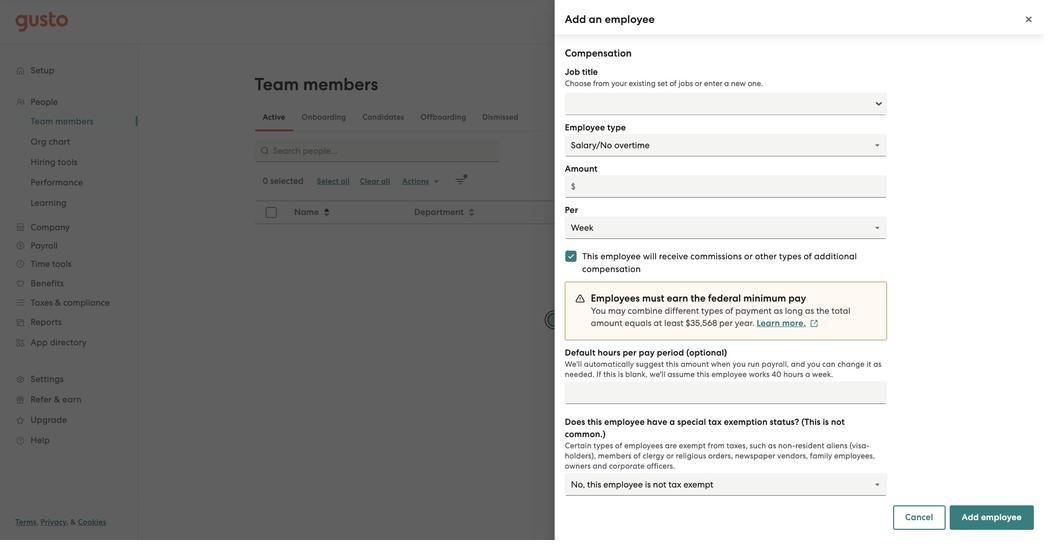 Task type: locate. For each thing, give the bounding box(es) containing it.
, left '&'
[[66, 518, 69, 527]]

0 horizontal spatial and
[[593, 462, 607, 471]]

this
[[666, 360, 679, 369], [603, 370, 616, 379], [697, 370, 710, 379], [588, 417, 602, 428]]

members inside 'does this employee have a special tax exemption status? (this is not common.) certain types of employees are exempt from taxes, such as non-resident aliens (visa- holders), members of clergy or religious orders, newspaper vendors, family employees, owners and corporate officers.'
[[598, 452, 632, 461]]

this up common.)
[[588, 417, 602, 428]]

select
[[317, 177, 339, 186]]

1 vertical spatial members
[[598, 452, 632, 461]]

home image
[[15, 11, 68, 32]]

0 vertical spatial add
[[565, 13, 586, 26]]

active button
[[255, 105, 293, 130]]

add for add an employee
[[565, 13, 586, 26]]

Default hours per pay period (optional) field
[[565, 382, 887, 404]]

0 horizontal spatial types
[[594, 442, 613, 451]]

resident
[[796, 442, 825, 451]]

0 vertical spatial is
[[618, 370, 623, 379]]

2 vertical spatial add
[[962, 512, 979, 523]]

your
[[611, 79, 627, 88]]

terms , privacy , & cookies
[[15, 518, 106, 527]]

type right employee
[[607, 122, 626, 133]]

this down (optional)
[[697, 370, 710, 379]]

amount down (optional)
[[681, 360, 709, 369]]

a inside job title choose from your existing set of jobs or enter a new one.
[[724, 79, 729, 88]]

terms
[[15, 518, 37, 527]]

pay up long
[[789, 293, 806, 304]]

type inside dialog main content element
[[607, 122, 626, 133]]

of down federal
[[725, 306, 733, 316]]

40
[[772, 370, 782, 379]]

type inside button
[[756, 207, 775, 218]]

type for employment type
[[756, 207, 775, 218]]

type for employee type
[[607, 122, 626, 133]]

and down holders),
[[593, 462, 607, 471]]

a inside the default hours per pay period (optional) we'll automatically suggest this amount when you run payroll, and you can change it as needed. if this is blank, we'll assume this employee works 40 hours a week.
[[805, 370, 810, 379]]

1 vertical spatial and
[[593, 462, 607, 471]]

1 vertical spatial pay
[[639, 348, 655, 358]]

0 vertical spatial and
[[791, 360, 805, 369]]

0 vertical spatial hours
[[598, 348, 621, 358]]

1 horizontal spatial members
[[598, 452, 632, 461]]

a left week.
[[805, 370, 810, 379]]

is left not
[[823, 417, 829, 428]]

0 horizontal spatial from
[[593, 79, 610, 88]]

employee inside 'this employee will receive commissions or other types of additional compensation'
[[601, 251, 641, 262]]

add a team member drawer dialog
[[555, 0, 1044, 540]]

or inside 'this employee will receive commissions or other types of additional compensation'
[[744, 251, 753, 262]]

1 vertical spatial per
[[623, 348, 637, 358]]

of right "set" at the top right of the page
[[670, 79, 677, 88]]

1 vertical spatial amount
[[681, 360, 709, 369]]

you up week.
[[807, 360, 820, 369]]

0
[[263, 176, 268, 186]]

is down automatically
[[618, 370, 623, 379]]

you
[[733, 360, 746, 369], [807, 360, 820, 369]]

0 horizontal spatial is
[[618, 370, 623, 379]]

automatically
[[584, 360, 634, 369]]

clergy
[[643, 452, 664, 461]]

new
[[731, 79, 746, 88]]

dialog main content element
[[555, 0, 1044, 500]]

1 horizontal spatial the
[[816, 306, 830, 316]]

1 vertical spatial type
[[756, 207, 775, 218]]

,
[[37, 518, 39, 527], [66, 518, 69, 527]]

terms link
[[15, 518, 37, 527]]

employees
[[591, 293, 640, 304]]

1 vertical spatial is
[[823, 417, 829, 428]]

all right select
[[341, 177, 350, 186]]

0 vertical spatial amount
[[591, 318, 623, 328]]

blank,
[[625, 370, 648, 379]]

1 horizontal spatial all
[[381, 177, 390, 186]]

pay up suggest
[[639, 348, 655, 358]]

1 horizontal spatial from
[[708, 442, 725, 451]]

candidates
[[362, 113, 404, 122]]

privacy link
[[41, 518, 66, 527]]

cancel button
[[893, 506, 946, 530]]

1 vertical spatial or
[[744, 251, 753, 262]]

earn
[[667, 293, 688, 304]]

employee inside 'add employee' button
[[981, 512, 1022, 523]]

0 horizontal spatial or
[[666, 452, 674, 461]]

when
[[711, 360, 731, 369]]

0 vertical spatial the
[[691, 293, 706, 304]]

members up onboarding button
[[303, 74, 378, 95]]

1 all from the left
[[341, 177, 350, 186]]

1 horizontal spatial you
[[807, 360, 820, 369]]

type right 'employment'
[[756, 207, 775, 218]]

0 horizontal spatial you
[[733, 360, 746, 369]]

2 you from the left
[[807, 360, 820, 369]]

as inside the default hours per pay period (optional) we'll automatically suggest this amount when you run payroll, and you can change it as needed. if this is blank, we'll assume this employee works 40 hours a week.
[[873, 360, 882, 369]]

1 vertical spatial types
[[701, 306, 723, 316]]

does this employee have a special tax exemption status? (this is not common.) certain types of employees are exempt from taxes, such as non-resident aliens (visa- holders), members of clergy or religious orders, newspaper vendors, family employees, owners and corporate officers.
[[565, 417, 875, 471]]

0 vertical spatial or
[[695, 79, 702, 88]]

offboarding
[[421, 113, 466, 122]]

active
[[263, 113, 285, 122]]

department
[[414, 207, 463, 218]]

employment
[[704, 207, 754, 218]]

payroll,
[[762, 360, 789, 369]]

types up $35,568
[[701, 306, 723, 316]]

0 vertical spatial pay
[[789, 293, 806, 304]]

or left other
[[744, 251, 753, 262]]

0 horizontal spatial the
[[691, 293, 706, 304]]

0 horizontal spatial per
[[623, 348, 637, 358]]

2 vertical spatial or
[[666, 452, 674, 461]]

1 horizontal spatial is
[[823, 417, 829, 428]]

2 horizontal spatial types
[[779, 251, 802, 262]]

from
[[593, 79, 610, 88], [708, 442, 725, 451]]

as inside 'does this employee have a special tax exemption status? (this is not common.) certain types of employees are exempt from taxes, such as non-resident aliens (visa- holders), members of clergy or religious orders, newspaper vendors, family employees, owners and corporate officers.'
[[768, 442, 776, 451]]

the
[[691, 293, 706, 304], [816, 306, 830, 316]]

0 vertical spatial from
[[593, 79, 610, 88]]

learn more. link
[[757, 318, 818, 329]]

amount inside you may combine different types of payment as long as the total amount equals at least $35,568 per year.
[[591, 318, 623, 328]]

from down title
[[593, 79, 610, 88]]

family
[[810, 452, 832, 461]]

least
[[664, 318, 684, 328]]

1 vertical spatial the
[[816, 306, 830, 316]]

1 horizontal spatial types
[[701, 306, 723, 316]]

types right other
[[779, 251, 802, 262]]

job
[[565, 67, 580, 77]]

you left run
[[733, 360, 746, 369]]

0 vertical spatial members
[[303, 74, 378, 95]]

learn
[[757, 318, 780, 329]]

a right have
[[670, 417, 675, 428]]

total
[[832, 306, 851, 316]]

1 horizontal spatial ,
[[66, 518, 69, 527]]

the up opens in a new tab icon
[[816, 306, 830, 316]]

no
[[571, 317, 583, 327]]

not
[[831, 417, 845, 428]]

1 horizontal spatial and
[[791, 360, 805, 369]]

special
[[677, 417, 706, 428]]

0 horizontal spatial hours
[[598, 348, 621, 358]]

exemption
[[724, 417, 768, 428]]

selected
[[270, 176, 304, 186]]

0 vertical spatial type
[[607, 122, 626, 133]]

2 horizontal spatial or
[[744, 251, 753, 262]]

holders),
[[565, 452, 596, 461]]

, left privacy link
[[37, 518, 39, 527]]

onboarding button
[[293, 105, 354, 130]]

0 horizontal spatial pay
[[639, 348, 655, 358]]

the up different
[[691, 293, 706, 304]]

of left additional
[[804, 251, 812, 262]]

per
[[565, 205, 578, 216]]

federal
[[708, 293, 741, 304]]

new notifications image
[[456, 176, 466, 187]]

if
[[597, 370, 601, 379]]

as
[[774, 306, 783, 316], [805, 306, 814, 316], [873, 360, 882, 369], [768, 442, 776, 451]]

1 horizontal spatial hours
[[783, 370, 803, 379]]

0 vertical spatial per
[[719, 318, 733, 328]]

0 horizontal spatial ,
[[37, 518, 39, 527]]

0 horizontal spatial add
[[565, 13, 586, 26]]

owners
[[565, 462, 591, 471]]

opens in a new tab image
[[810, 320, 818, 328]]

payment
[[735, 306, 772, 316]]

amount down you
[[591, 318, 623, 328]]

as right such on the bottom right of page
[[768, 442, 776, 451]]

1 vertical spatial from
[[708, 442, 725, 451]]

(optional)
[[686, 348, 727, 358]]

combine
[[628, 306, 663, 316]]

year.
[[735, 318, 755, 328]]

add for add a team member
[[830, 81, 847, 92]]

employees,
[[834, 452, 875, 461]]

member
[[881, 81, 915, 92]]

a left new
[[724, 79, 729, 88]]

2 all from the left
[[381, 177, 390, 186]]

1 you from the left
[[733, 360, 746, 369]]

None checkbox
[[560, 13, 582, 35]]

0 horizontal spatial amount
[[591, 318, 623, 328]]

1 horizontal spatial type
[[756, 207, 775, 218]]

this down period
[[666, 360, 679, 369]]

of inside 'this employee will receive commissions or other types of additional compensation'
[[804, 251, 812, 262]]

and right payroll, in the bottom right of the page
[[791, 360, 805, 369]]

additional
[[814, 251, 857, 262]]

1 horizontal spatial or
[[695, 79, 702, 88]]

hours right the 40
[[783, 370, 803, 379]]

amount
[[565, 164, 598, 174]]

amount
[[591, 318, 623, 328], [681, 360, 709, 369]]

as right it
[[873, 360, 882, 369]]

1 horizontal spatial per
[[719, 318, 733, 328]]

types down common.)
[[594, 442, 613, 451]]

types inside 'this employee will receive commissions or other types of additional compensation'
[[779, 251, 802, 262]]

a left team at the right top of the page
[[849, 81, 855, 92]]

candidates button
[[354, 105, 412, 130]]

2 vertical spatial types
[[594, 442, 613, 451]]

1 horizontal spatial amount
[[681, 360, 709, 369]]

onboarding
[[302, 113, 346, 122]]

is inside the default hours per pay period (optional) we'll automatically suggest this amount when you run payroll, and you can change it as needed. if this is blank, we'll assume this employee works 40 hours a week.
[[618, 370, 623, 379]]

clear all
[[360, 177, 390, 186]]

per inside you may combine different types of payment as long as the total amount equals at least $35,568 per year.
[[719, 318, 733, 328]]

hours up automatically
[[598, 348, 621, 358]]

or right jobs
[[695, 79, 702, 88]]

or down are
[[666, 452, 674, 461]]

learn more.
[[757, 318, 806, 329]]

2 , from the left
[[66, 518, 69, 527]]

members up corporate
[[598, 452, 632, 461]]

can
[[822, 360, 836, 369]]

pay
[[789, 293, 806, 304], [639, 348, 655, 358]]

1 horizontal spatial pay
[[789, 293, 806, 304]]

members
[[303, 74, 378, 95], [598, 452, 632, 461]]

per left year. at the right bottom
[[719, 318, 733, 328]]

from up orders,
[[708, 442, 725, 451]]

0 horizontal spatial members
[[303, 74, 378, 95]]

2 horizontal spatial add
[[962, 512, 979, 523]]

we'll
[[565, 360, 582, 369]]

people
[[585, 317, 614, 327]]

per up blank,
[[623, 348, 637, 358]]

1 horizontal spatial add
[[830, 81, 847, 92]]

a inside button
[[849, 81, 855, 92]]

more.
[[782, 318, 806, 329]]

0 horizontal spatial type
[[607, 122, 626, 133]]

employment type button
[[697, 202, 927, 223]]

1 vertical spatial add
[[830, 81, 847, 92]]

all right clear
[[381, 177, 390, 186]]

0 horizontal spatial all
[[341, 177, 350, 186]]

This employee will receive commissions or other types of additional compensation checkbox
[[560, 245, 582, 268]]

0 vertical spatial types
[[779, 251, 802, 262]]

all
[[341, 177, 350, 186], [381, 177, 390, 186]]



Task type: vqa. For each thing, say whether or not it's contained in the screenshot.
contractors?
no



Task type: describe. For each thing, give the bounding box(es) containing it.
of down employees
[[634, 452, 641, 461]]

period
[[657, 348, 684, 358]]

from inside job title choose from your existing set of jobs or enter a new one.
[[593, 79, 610, 88]]

title
[[582, 67, 598, 77]]

you
[[591, 306, 606, 316]]

new notifications image
[[456, 176, 466, 187]]

tax
[[708, 417, 722, 428]]

$35,568
[[686, 318, 717, 328]]

from inside 'does this employee have a special tax exemption status? (this is not common.) certain types of employees are exempt from taxes, such as non-resident aliens (visa- holders), members of clergy or religious orders, newspaper vendors, family employees, owners and corporate officers.'
[[708, 442, 725, 451]]

commissions
[[690, 251, 742, 262]]

employees must earn the federal minimum pay alert
[[565, 282, 887, 341]]

employee inside the default hours per pay period (optional) we'll automatically suggest this amount when you run payroll, and you can change it as needed. if this is blank, we'll assume this employee works 40 hours a week.
[[712, 370, 747, 379]]

add employee button
[[950, 506, 1034, 530]]

1 , from the left
[[37, 518, 39, 527]]

default
[[565, 348, 596, 358]]

aliens
[[827, 442, 848, 451]]

team members tab list
[[255, 103, 928, 132]]

the inside you may combine different types of payment as long as the total amount equals at least $35,568 per year.
[[816, 306, 830, 316]]

offboarding button
[[412, 105, 474, 130]]

at
[[654, 318, 662, 328]]

as up the learn more.
[[774, 306, 783, 316]]

orders,
[[708, 452, 733, 461]]

pay inside alert
[[789, 293, 806, 304]]

week.
[[812, 370, 833, 379]]

set
[[658, 79, 668, 88]]

pay inside the default hours per pay period (optional) we'll automatically suggest this amount when you run payroll, and you can change it as needed. if this is blank, we'll assume this employee works 40 hours a week.
[[639, 348, 655, 358]]

and inside 'does this employee have a special tax exemption status? (this is not common.) certain types of employees are exempt from taxes, such as non-resident aliens (visa- holders), members of clergy or religious orders, newspaper vendors, family employees, owners and corporate officers.'
[[593, 462, 607, 471]]

all for select all
[[341, 177, 350, 186]]

assume
[[668, 370, 695, 379]]

this inside 'does this employee have a special tax exemption status? (this is not common.) certain types of employees are exempt from taxes, such as non-resident aliens (visa- holders), members of clergy or religious orders, newspaper vendors, family employees, owners and corporate officers.'
[[588, 417, 602, 428]]

non-
[[778, 442, 796, 451]]

this down automatically
[[603, 370, 616, 379]]

must
[[642, 293, 665, 304]]

0 selected
[[263, 176, 304, 186]]

privacy
[[41, 518, 66, 527]]

types inside 'does this employee have a special tax exemption status? (this is not common.) certain types of employees are exempt from taxes, such as non-resident aliens (visa- holders), members of clergy or religious orders, newspaper vendors, family employees, owners and corporate officers.'
[[594, 442, 613, 451]]

dismissed button
[[474, 105, 527, 130]]

&
[[70, 518, 76, 527]]

vendors,
[[777, 452, 808, 461]]

all for clear all
[[381, 177, 390, 186]]

jobs
[[679, 79, 693, 88]]

account menu element
[[847, 0, 1029, 43]]

are
[[665, 442, 677, 451]]

add employee
[[962, 512, 1022, 523]]

employee type
[[565, 122, 626, 133]]

one.
[[748, 79, 763, 88]]

suggest
[[636, 360, 664, 369]]

change
[[838, 360, 865, 369]]

will
[[643, 251, 657, 262]]

add a team member
[[830, 81, 915, 92]]

job title choose from your existing set of jobs or enter a new one.
[[565, 67, 763, 88]]

types inside you may combine different types of payment as long as the total amount equals at least $35,568 per year.
[[701, 306, 723, 316]]

religious
[[676, 452, 706, 461]]

or inside job title choose from your existing set of jobs or enter a new one.
[[695, 79, 702, 88]]

of inside job title choose from your existing set of jobs or enter a new one.
[[670, 79, 677, 88]]

Amount field
[[565, 175, 887, 198]]

other
[[755, 251, 777, 262]]

Search people... field
[[255, 140, 499, 162]]

needed.
[[565, 370, 595, 379]]

such
[[750, 442, 766, 451]]

common.)
[[565, 429, 606, 440]]

of inside you may combine different types of payment as long as the total amount equals at least $35,568 per year.
[[725, 306, 733, 316]]

add an employee
[[565, 13, 655, 26]]

run
[[748, 360, 760, 369]]

as up opens in a new tab icon
[[805, 306, 814, 316]]

or inside 'does this employee have a special tax exemption status? (this is not common.) certain types of employees are exempt from taxes, such as non-resident aliens (visa- holders), members of clergy or religious orders, newspaper vendors, family employees, owners and corporate officers.'
[[666, 452, 674, 461]]

is inside 'does this employee have a special tax exemption status? (this is not common.) certain types of employees are exempt from taxes, such as non-resident aliens (visa- holders), members of clergy or religious orders, newspaper vendors, family employees, owners and corporate officers.'
[[823, 417, 829, 428]]

cookies button
[[78, 516, 106, 529]]

per inside the default hours per pay period (optional) we'll automatically suggest this amount when you run payroll, and you can change it as needed. if this is blank, we'll assume this employee works 40 hours a week.
[[623, 348, 637, 358]]

0 selected status
[[263, 176, 304, 186]]

employee
[[565, 122, 605, 133]]

employee inside 'does this employee have a special tax exemption status? (this is not common.) certain types of employees are exempt from taxes, such as non-resident aliens (visa- holders), members of clergy or religious orders, newspaper vendors, family employees, owners and corporate officers.'
[[604, 417, 645, 428]]

we'll
[[650, 370, 666, 379]]

equals
[[625, 318, 652, 328]]

select all button
[[312, 173, 355, 190]]

team
[[857, 81, 879, 92]]

minimum
[[744, 293, 786, 304]]

cancel
[[905, 512, 933, 523]]

a inside 'does this employee have a special tax exemption status? (this is not common.) certain types of employees are exempt from taxes, such as non-resident aliens (visa- holders), members of clergy or religious orders, newspaper vendors, family employees, owners and corporate officers.'
[[670, 417, 675, 428]]

have
[[647, 417, 667, 428]]

corporate
[[609, 462, 645, 471]]

(visa-
[[850, 442, 870, 451]]

department button
[[408, 202, 586, 223]]

this
[[582, 251, 598, 262]]

amount inside the default hours per pay period (optional) we'll automatically suggest this amount when you run payroll, and you can change it as needed. if this is blank, we'll assume this employee works 40 hours a week.
[[681, 360, 709, 369]]

and inside the default hours per pay period (optional) we'll automatically suggest this amount when you run payroll, and you can change it as needed. if this is blank, we'll assume this employee works 40 hours a week.
[[791, 360, 805, 369]]

it
[[867, 360, 872, 369]]

employees must earn the federal minimum pay
[[591, 293, 806, 304]]

add a team member button
[[818, 74, 928, 99]]

employment type
[[704, 207, 775, 218]]

enter
[[704, 79, 723, 88]]

1 vertical spatial hours
[[783, 370, 803, 379]]

name button
[[288, 202, 407, 223]]

officers.
[[647, 462, 675, 471]]

of up corporate
[[615, 442, 622, 451]]

compensation
[[582, 264, 641, 274]]

team members
[[255, 74, 378, 95]]

different
[[665, 306, 699, 316]]

(this
[[802, 417, 821, 428]]

newspaper
[[735, 452, 775, 461]]

name
[[294, 207, 319, 218]]

cookies
[[78, 518, 106, 527]]

works
[[749, 370, 770, 379]]

Select all rows on this page checkbox
[[260, 201, 282, 224]]

add for add employee
[[962, 512, 979, 523]]

team
[[255, 74, 299, 95]]

this employee will receive commissions or other types of additional compensation
[[582, 251, 857, 274]]

clear
[[360, 177, 379, 186]]

existing
[[629, 79, 656, 88]]



